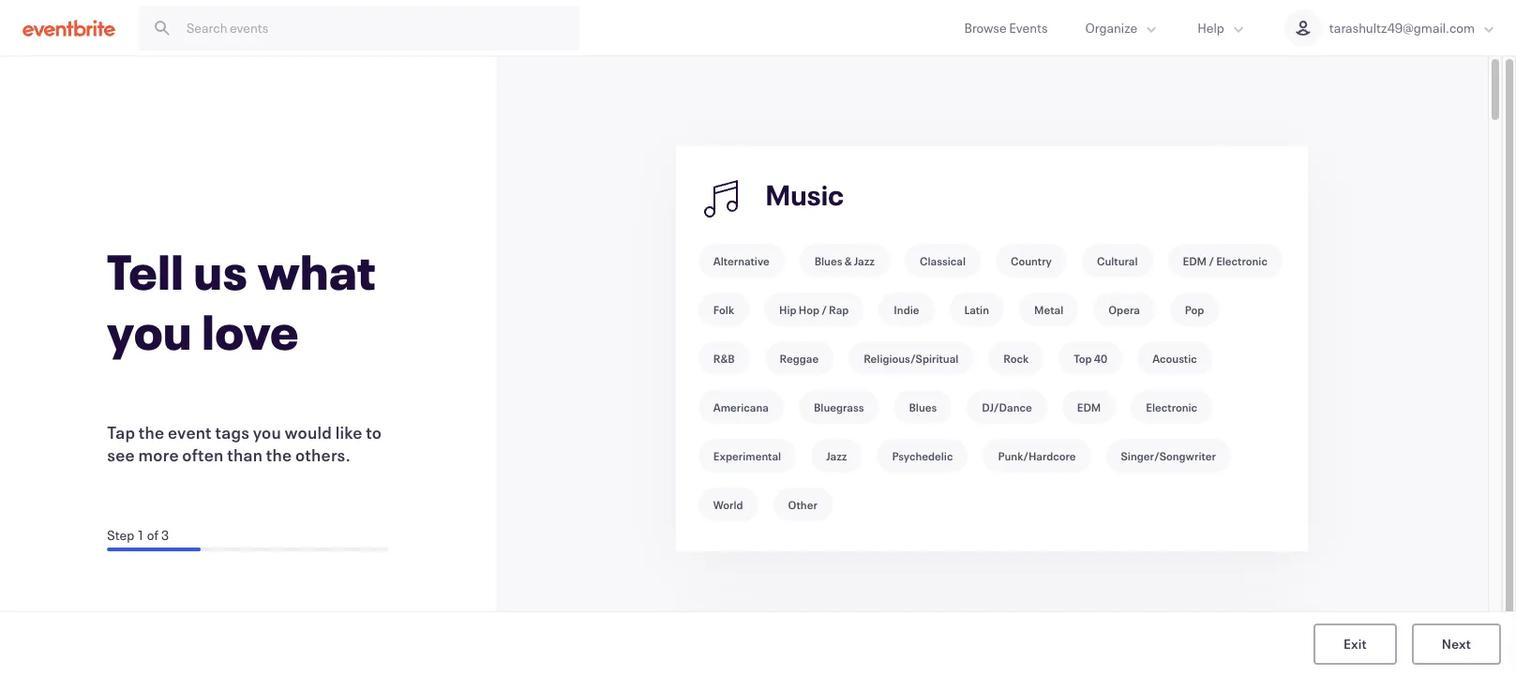 Task type: locate. For each thing, give the bounding box(es) containing it.
1 horizontal spatial electronic
[[1216, 253, 1268, 268]]

1 vertical spatial you
[[253, 421, 281, 444]]

the right 'than'
[[266, 444, 292, 466]]

jazz
[[854, 253, 875, 268], [826, 448, 847, 463]]

blues up psychedelic
[[909, 400, 937, 415]]

browse events
[[965, 19, 1048, 37]]

jazz down bluegrass button
[[826, 448, 847, 463]]

0 horizontal spatial blues
[[815, 253, 843, 268]]

0 horizontal spatial you
[[107, 299, 192, 363]]

acoustic
[[1153, 351, 1197, 366]]

more
[[138, 444, 179, 466]]

1 horizontal spatial /
[[1209, 253, 1214, 268]]

jazz right the &
[[854, 253, 875, 268]]

the
[[139, 421, 165, 444], [266, 444, 292, 466]]

help link
[[1179, 0, 1266, 55]]

/ up 'pop' button
[[1209, 253, 1214, 268]]

religious/spiritual button
[[849, 341, 974, 375]]

acoustic button
[[1138, 341, 1212, 375]]

jazz inside "jazz" button
[[826, 448, 847, 463]]

top 40
[[1074, 351, 1108, 366]]

1 horizontal spatial jazz
[[854, 253, 875, 268]]

organize
[[1085, 19, 1138, 37]]

of
[[147, 526, 159, 544]]

1 horizontal spatial edm
[[1183, 253, 1207, 268]]

0 horizontal spatial electronic
[[1146, 400, 1198, 415]]

latin button
[[950, 293, 1004, 326]]

exit
[[1344, 634, 1367, 652]]

would
[[285, 421, 332, 444]]

tarashultz49@gmail.com
[[1330, 19, 1475, 37]]

electronic
[[1216, 253, 1268, 268], [1146, 400, 1198, 415]]

you
[[107, 299, 192, 363], [253, 421, 281, 444]]

1 vertical spatial /
[[822, 302, 827, 317]]

the right tap
[[139, 421, 165, 444]]

psychedelic button
[[877, 439, 968, 473]]

edm down top 40 button
[[1077, 400, 1101, 415]]

edm inside edm / electronic 'button'
[[1183, 253, 1207, 268]]

/ left the "rap"
[[822, 302, 827, 317]]

1 vertical spatial edm
[[1077, 400, 1101, 415]]

country
[[1011, 253, 1052, 268]]

edm button
[[1062, 390, 1116, 424]]

religious/spiritual
[[864, 351, 959, 366]]

pop button
[[1170, 293, 1219, 326]]

edm
[[1183, 253, 1207, 268], [1077, 400, 1101, 415]]

love
[[202, 299, 299, 363]]

hip hop / rap button
[[764, 293, 864, 326]]

tap the event tags you would like to see more often than the others.
[[107, 421, 382, 466]]

electronic inside button
[[1146, 400, 1198, 415]]

singer/songwriter button
[[1106, 439, 1231, 473]]

electronic down 'acoustic'
[[1146, 400, 1198, 415]]

opera button
[[1094, 293, 1155, 326]]

you right tags
[[253, 421, 281, 444]]

edm / electronic button
[[1168, 244, 1283, 278]]

1 vertical spatial blues
[[909, 400, 937, 415]]

0 horizontal spatial jazz
[[826, 448, 847, 463]]

punk/hardcore button
[[983, 439, 1091, 473]]

rock button
[[989, 341, 1044, 375]]

cultural
[[1097, 253, 1138, 268]]

0 vertical spatial edm
[[1183, 253, 1207, 268]]

folk button
[[698, 293, 749, 326]]

1 horizontal spatial you
[[253, 421, 281, 444]]

0 vertical spatial /
[[1209, 253, 1214, 268]]

blues left the &
[[815, 253, 843, 268]]

0 vertical spatial jazz
[[854, 253, 875, 268]]

tell
[[107, 239, 184, 303]]

r&b
[[713, 351, 735, 366]]

edm / electronic
[[1183, 253, 1268, 268]]

alternative button
[[698, 244, 785, 278]]

us
[[194, 239, 248, 303]]

blues
[[815, 253, 843, 268], [909, 400, 937, 415]]

progressbar progress bar
[[107, 548, 389, 551]]

1 vertical spatial jazz
[[826, 448, 847, 463]]

0 vertical spatial electronic
[[1216, 253, 1268, 268]]

1 horizontal spatial blues
[[909, 400, 937, 415]]

top 40 button
[[1059, 341, 1123, 375]]

tarashultz49@gmail.com link
[[1266, 0, 1516, 55]]

/
[[1209, 253, 1214, 268], [822, 302, 827, 317]]

0 horizontal spatial edm
[[1077, 400, 1101, 415]]

blues for blues & jazz
[[815, 253, 843, 268]]

cultural button
[[1082, 244, 1153, 278]]

reggae
[[780, 351, 819, 366]]

0 horizontal spatial the
[[139, 421, 165, 444]]

like
[[335, 421, 363, 444]]

americana button
[[698, 390, 784, 424]]

blues inside button
[[909, 400, 937, 415]]

edm up pop
[[1183, 253, 1207, 268]]

edm inside edm button
[[1077, 400, 1101, 415]]

0 vertical spatial blues
[[815, 253, 843, 268]]

0 horizontal spatial /
[[822, 302, 827, 317]]

electronic button
[[1131, 390, 1213, 424]]

see
[[107, 444, 135, 466]]

latin
[[965, 302, 989, 317]]

blues inside button
[[815, 253, 843, 268]]

electronic up 'pop' button
[[1216, 253, 1268, 268]]

1 vertical spatial electronic
[[1146, 400, 1198, 415]]

blues button
[[894, 390, 952, 424]]

you left us
[[107, 299, 192, 363]]

to
[[366, 421, 382, 444]]

0 vertical spatial you
[[107, 299, 192, 363]]

/ inside button
[[822, 302, 827, 317]]

1
[[137, 526, 145, 544]]



Task type: vqa. For each thing, say whether or not it's contained in the screenshot.
nearby
no



Task type: describe. For each thing, give the bounding box(es) containing it.
hip hop / rap
[[779, 302, 849, 317]]

other
[[788, 497, 818, 512]]

1 horizontal spatial the
[[266, 444, 292, 466]]

metal button
[[1019, 293, 1079, 326]]

edm for edm / electronic
[[1183, 253, 1207, 268]]

what
[[258, 239, 376, 303]]

browse events link
[[946, 0, 1067, 55]]

punk/hardcore
[[998, 448, 1076, 463]]

pop
[[1185, 302, 1204, 317]]

rap
[[829, 302, 849, 317]]

others.
[[295, 444, 351, 466]]

dj/dance button
[[967, 390, 1047, 424]]

world
[[713, 497, 743, 512]]

eventbrite image
[[23, 18, 115, 37]]

alternative
[[713, 253, 770, 268]]

bluegrass button
[[799, 390, 879, 424]]

browse
[[965, 19, 1007, 37]]

world button
[[698, 488, 758, 521]]

step 1 of 3
[[107, 526, 169, 544]]

reggae button
[[765, 341, 834, 375]]

opera
[[1109, 302, 1140, 317]]

than
[[227, 444, 263, 466]]

country button
[[996, 244, 1067, 278]]

electronic inside 'button'
[[1216, 253, 1268, 268]]

metal
[[1034, 302, 1064, 317]]

organize link
[[1067, 0, 1179, 55]]

indie button
[[879, 293, 935, 326]]

blues & jazz button
[[800, 244, 890, 278]]

hop
[[799, 302, 820, 317]]

you inside tap the event tags you would like to see more often than the others.
[[253, 421, 281, 444]]

step
[[107, 526, 134, 544]]

event
[[168, 421, 212, 444]]

help
[[1198, 19, 1225, 37]]

r&b button
[[698, 341, 750, 375]]

rock
[[1004, 351, 1029, 366]]

folk
[[713, 302, 734, 317]]

classical
[[920, 253, 966, 268]]

often
[[182, 444, 224, 466]]

dj/dance
[[982, 400, 1032, 415]]

you inside tell us what you love
[[107, 299, 192, 363]]

music
[[766, 177, 845, 213]]

exit button
[[1314, 624, 1397, 665]]

&
[[845, 253, 852, 268]]

progressbar image
[[107, 548, 201, 551]]

events
[[1009, 19, 1048, 37]]

next button
[[1412, 624, 1501, 665]]

americana
[[713, 400, 769, 415]]

bluegrass
[[814, 400, 864, 415]]

hip
[[779, 302, 797, 317]]

singer/songwriter
[[1121, 448, 1216, 463]]

top
[[1074, 351, 1092, 366]]

classical button
[[905, 244, 981, 278]]

tags
[[215, 421, 250, 444]]

blues & jazz
[[815, 253, 875, 268]]

jazz inside blues & jazz button
[[854, 253, 875, 268]]

experimental
[[713, 448, 781, 463]]

tap
[[107, 421, 135, 444]]

blues for blues
[[909, 400, 937, 415]]

edm for edm
[[1077, 400, 1101, 415]]

experimental button
[[698, 439, 796, 473]]

/ inside 'button'
[[1209, 253, 1214, 268]]

tell us what you love
[[107, 239, 376, 363]]

40
[[1094, 351, 1108, 366]]

other button
[[773, 488, 833, 521]]

indie
[[894, 302, 920, 317]]

3
[[161, 526, 169, 544]]

next
[[1442, 634, 1471, 652]]

psychedelic
[[892, 448, 953, 463]]

jazz button
[[811, 439, 862, 473]]



